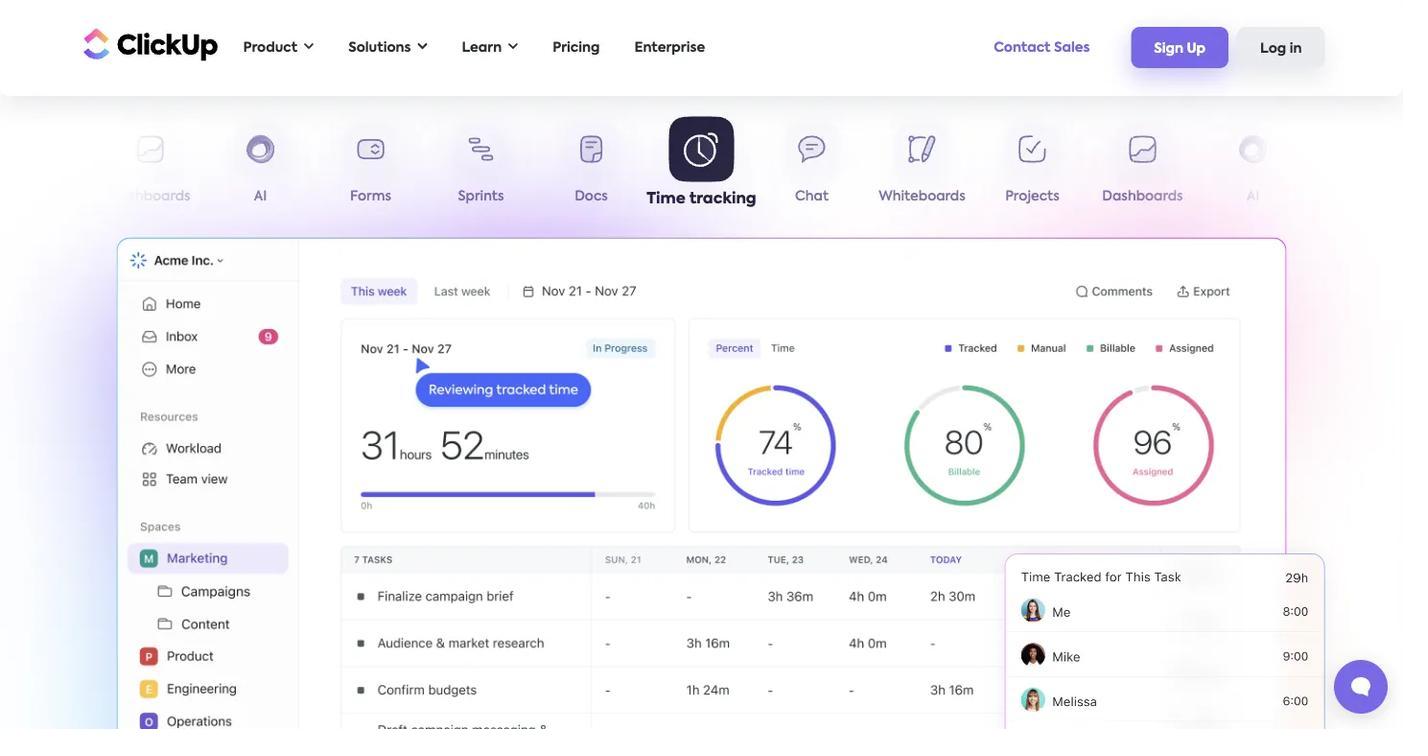Task type: vqa. For each thing, say whether or not it's contained in the screenshot.
2nd the Whiteboards from the right
no



Task type: describe. For each thing, give the bounding box(es) containing it.
1 projects button from the left
[[0, 123, 95, 212]]

2 dashboards button from the left
[[1088, 123, 1199, 212]]

docs button
[[536, 123, 647, 212]]

log in
[[1261, 42, 1303, 55]]

2 dashboards from the left
[[1103, 190, 1184, 203]]

solutions
[[349, 41, 411, 54]]

learn
[[462, 41, 502, 54]]

2 ai button from the left
[[1199, 123, 1309, 212]]

whiteboards button
[[867, 123, 978, 212]]

sign
[[1155, 42, 1184, 55]]

contact sales link
[[985, 28, 1100, 67]]

1 dashboards button from the left
[[95, 123, 205, 212]]

log
[[1261, 42, 1287, 55]]

sign up button
[[1132, 27, 1229, 68]]

1 dashboards from the left
[[110, 190, 191, 203]]

1 ai button from the left
[[205, 123, 316, 212]]

clickup image
[[78, 26, 218, 62]]

time tracking button
[[647, 116, 757, 212]]

1 projects from the left
[[13, 190, 67, 203]]

contact
[[994, 41, 1051, 54]]

pricing link
[[543, 28, 610, 67]]

forms button
[[316, 123, 426, 212]]



Task type: locate. For each thing, give the bounding box(es) containing it.
2 projects from the left
[[1006, 190, 1060, 203]]

in
[[1290, 42, 1303, 55]]

1 horizontal spatial ai
[[1247, 190, 1260, 203]]

0 horizontal spatial dashboards
[[110, 190, 191, 203]]

dashboards
[[110, 190, 191, 203], [1103, 190, 1184, 203]]

sales
[[1055, 41, 1090, 54]]

ai
[[254, 190, 267, 203], [1247, 190, 1260, 203]]

projects button
[[0, 123, 95, 212], [978, 123, 1088, 212]]

ai for 1st the ai button from the left
[[254, 190, 267, 203]]

docs
[[575, 190, 608, 203]]

sign up
[[1155, 42, 1206, 55]]

time tracking
[[647, 191, 757, 206]]

sprints button
[[426, 123, 536, 212]]

time tracking image
[[116, 238, 1288, 729], [942, 532, 1350, 729]]

dashboards button
[[95, 123, 205, 212], [1088, 123, 1199, 212]]

learn button
[[452, 28, 528, 67]]

log in link
[[1238, 27, 1326, 68]]

projects
[[13, 190, 67, 203], [1006, 190, 1060, 203]]

2 projects button from the left
[[978, 123, 1088, 212]]

2 ai from the left
[[1247, 190, 1260, 203]]

enterprise link
[[625, 28, 715, 67]]

product
[[243, 41, 298, 54]]

whiteboards
[[879, 190, 966, 203]]

chat
[[795, 190, 829, 203]]

solutions button
[[339, 28, 437, 67]]

0 horizontal spatial projects button
[[0, 123, 95, 212]]

1 horizontal spatial dashboards button
[[1088, 123, 1199, 212]]

0 horizontal spatial dashboards button
[[95, 123, 205, 212]]

tracking
[[690, 191, 757, 206]]

ai button
[[205, 123, 316, 212], [1199, 123, 1309, 212]]

forms
[[350, 190, 391, 203]]

ai for first the ai button from the right
[[1247, 190, 1260, 203]]

1 horizontal spatial dashboards
[[1103, 190, 1184, 203]]

time
[[647, 191, 686, 206]]

0 horizontal spatial ai button
[[205, 123, 316, 212]]

pricing
[[553, 41, 600, 54]]

1 ai from the left
[[254, 190, 267, 203]]

up
[[1187, 42, 1206, 55]]

0 horizontal spatial ai
[[254, 190, 267, 203]]

sprints
[[458, 190, 504, 203]]

chat button
[[757, 123, 867, 212]]

1 horizontal spatial projects button
[[978, 123, 1088, 212]]

1 horizontal spatial projects
[[1006, 190, 1060, 203]]

enterprise
[[635, 41, 705, 54]]

1 horizontal spatial ai button
[[1199, 123, 1309, 212]]

0 horizontal spatial projects
[[13, 190, 67, 203]]

product button
[[234, 28, 324, 67]]

contact sales
[[994, 41, 1090, 54]]



